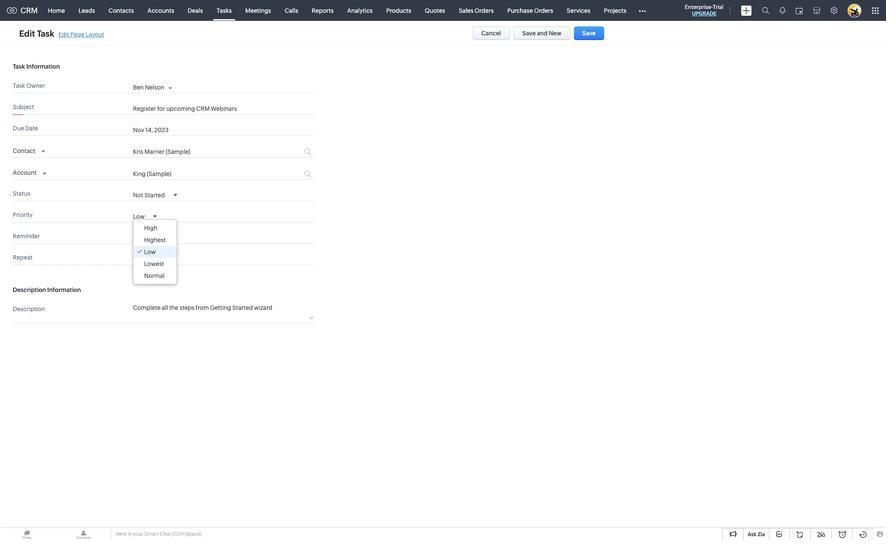 Task type: locate. For each thing, give the bounding box(es) containing it.
0 vertical spatial information
[[26, 63, 60, 70]]

here is your smart chat (ctrl+space)
[[116, 532, 202, 538]]

account
[[13, 169, 37, 176]]

chat
[[160, 532, 171, 538]]

calendar image
[[796, 7, 803, 14]]

2 vertical spatial task
[[13, 82, 25, 89]]

tree containing high
[[134, 220, 176, 284]]

description down repeat
[[13, 287, 46, 293]]

2 orders from the left
[[534, 7, 554, 14]]

description down description information
[[13, 306, 45, 313]]

None text field
[[133, 105, 314, 112], [133, 149, 272, 155], [133, 105, 314, 112], [133, 149, 272, 155]]

0 horizontal spatial orders
[[475, 7, 494, 14]]

purchase orders
[[508, 7, 554, 14]]

edit page layout link
[[59, 31, 104, 38]]

orders right 'sales'
[[475, 7, 494, 14]]

chats image
[[0, 529, 54, 541]]

2 description from the top
[[13, 306, 45, 313]]

services link
[[560, 0, 598, 21]]

subject
[[13, 104, 34, 111]]

1 vertical spatial low
[[144, 249, 156, 255]]

normal
[[144, 273, 165, 279]]

task
[[37, 28, 54, 38], [13, 63, 25, 70], [13, 82, 25, 89]]

low
[[133, 213, 145, 220], [144, 249, 156, 255]]

1 vertical spatial description
[[13, 306, 45, 313]]

smart
[[144, 532, 159, 538]]

deals
[[188, 7, 203, 14]]

description
[[13, 287, 46, 293], [13, 306, 45, 313]]

zia
[[758, 532, 765, 538]]

not started
[[133, 192, 165, 199]]

orders for sales orders
[[475, 7, 494, 14]]

contacts
[[109, 7, 134, 14]]

1 description from the top
[[13, 287, 46, 293]]

task information
[[13, 63, 60, 70]]

signals element
[[775, 0, 791, 21]]

deals link
[[181, 0, 210, 21]]

create menu element
[[736, 0, 757, 21]]

low up lowest
[[144, 249, 156, 255]]

1 vertical spatial task
[[13, 63, 25, 70]]

task down home link
[[37, 28, 54, 38]]

information
[[26, 63, 60, 70], [47, 287, 81, 293]]

0 vertical spatial low
[[133, 213, 145, 220]]

tasks
[[217, 7, 232, 14]]

1 vertical spatial information
[[47, 287, 81, 293]]

reminder
[[13, 233, 40, 240]]

0 vertical spatial description
[[13, 287, 46, 293]]

accounts link
[[141, 0, 181, 21]]

analytics link
[[341, 0, 380, 21]]

task for task information
[[13, 63, 25, 70]]

layout
[[86, 31, 104, 38]]

started
[[144, 192, 165, 199]]

None text field
[[133, 171, 272, 177]]

orders for purchase orders
[[534, 7, 554, 14]]

date
[[25, 125, 38, 132]]

Complete all the steps from Getting Started wizard text field
[[133, 304, 314, 320]]

sales orders link
[[452, 0, 501, 21]]

reports link
[[305, 0, 341, 21]]

edit
[[19, 28, 35, 38], [59, 31, 69, 38]]

search element
[[757, 0, 775, 21]]

low inside tree
[[144, 249, 156, 255]]

low up high
[[133, 213, 145, 220]]

contacts link
[[102, 0, 141, 21]]

home link
[[41, 0, 72, 21]]

task up 'task owner'
[[13, 63, 25, 70]]

ben
[[133, 84, 144, 91]]

products
[[386, 7, 411, 14]]

page
[[70, 31, 84, 38]]

Other Modules field
[[634, 4, 652, 17]]

services
[[567, 7, 591, 14]]

meetings link
[[239, 0, 278, 21]]

1 horizontal spatial edit
[[59, 31, 69, 38]]

1 orders from the left
[[475, 7, 494, 14]]

edit down crm
[[19, 28, 35, 38]]

orders right purchase
[[534, 7, 554, 14]]

tasks link
[[210, 0, 239, 21]]

orders
[[475, 7, 494, 14], [534, 7, 554, 14]]

calls
[[285, 7, 298, 14]]

edit inside edit task edit page layout
[[59, 31, 69, 38]]

your
[[133, 532, 143, 538]]

highest
[[144, 237, 166, 243]]

task left the owner
[[13, 82, 25, 89]]

edit left page at the top
[[59, 31, 69, 38]]

description information
[[13, 287, 81, 293]]

quotes link
[[418, 0, 452, 21]]

profile element
[[843, 0, 867, 21]]

1 horizontal spatial orders
[[534, 7, 554, 14]]

tree
[[134, 220, 176, 284]]

signals image
[[780, 7, 786, 14]]

trial
[[713, 4, 724, 10]]

None button
[[473, 26, 510, 40], [514, 26, 571, 40], [574, 26, 605, 40], [473, 26, 510, 40], [514, 26, 571, 40], [574, 26, 605, 40]]

accounts
[[148, 7, 174, 14]]



Task type: describe. For each thing, give the bounding box(es) containing it.
not
[[133, 192, 143, 199]]

ask zia
[[748, 532, 765, 538]]

priority
[[13, 211, 33, 218]]

Contact field
[[13, 145, 45, 155]]

products link
[[380, 0, 418, 21]]

Account field
[[13, 167, 46, 177]]

repeat
[[13, 254, 32, 261]]

owner
[[26, 82, 45, 89]]

mmm d, yyyy text field
[[133, 127, 287, 134]]

create menu image
[[742, 5, 752, 16]]

Low field
[[133, 213, 157, 220]]

ben nelson
[[133, 84, 164, 91]]

status
[[13, 190, 30, 197]]

sales
[[459, 7, 474, 14]]

search image
[[762, 7, 770, 14]]

leads link
[[72, 0, 102, 21]]

calls link
[[278, 0, 305, 21]]

quotes
[[425, 7, 445, 14]]

enterprise-trial upgrade
[[685, 4, 724, 17]]

reports
[[312, 7, 334, 14]]

profile image
[[848, 4, 862, 17]]

projects
[[604, 7, 627, 14]]

task owner
[[13, 82, 45, 89]]

information for task information
[[26, 63, 60, 70]]

analytics
[[347, 7, 373, 14]]

upgrade
[[692, 11, 717, 17]]

low inside field
[[133, 213, 145, 220]]

high
[[144, 225, 158, 232]]

contacts image
[[57, 529, 111, 541]]

leads
[[79, 7, 95, 14]]

is
[[128, 532, 132, 538]]

nelson
[[145, 84, 164, 91]]

purchase orders link
[[501, 0, 560, 21]]

0 vertical spatial task
[[37, 28, 54, 38]]

meetings
[[245, 7, 271, 14]]

due date
[[13, 125, 38, 132]]

crm link
[[7, 6, 38, 15]]

due
[[13, 125, 24, 132]]

description for description information
[[13, 287, 46, 293]]

crm
[[20, 6, 38, 15]]

home
[[48, 7, 65, 14]]

purchase
[[508, 7, 533, 14]]

enterprise-
[[685, 4, 713, 10]]

information for description information
[[47, 287, 81, 293]]

Not Started field
[[133, 191, 177, 199]]

lowest
[[144, 261, 164, 267]]

task for task owner
[[13, 82, 25, 89]]

sales orders
[[459, 7, 494, 14]]

here
[[116, 532, 127, 538]]

0 horizontal spatial edit
[[19, 28, 35, 38]]

projects link
[[598, 0, 634, 21]]

description for description
[[13, 306, 45, 313]]

ask
[[748, 532, 757, 538]]

(ctrl+space)
[[172, 532, 202, 538]]

edit task edit page layout
[[19, 28, 104, 38]]

contact
[[13, 147, 35, 154]]



Task type: vqa. For each thing, say whether or not it's contained in the screenshot.
Butt
no



